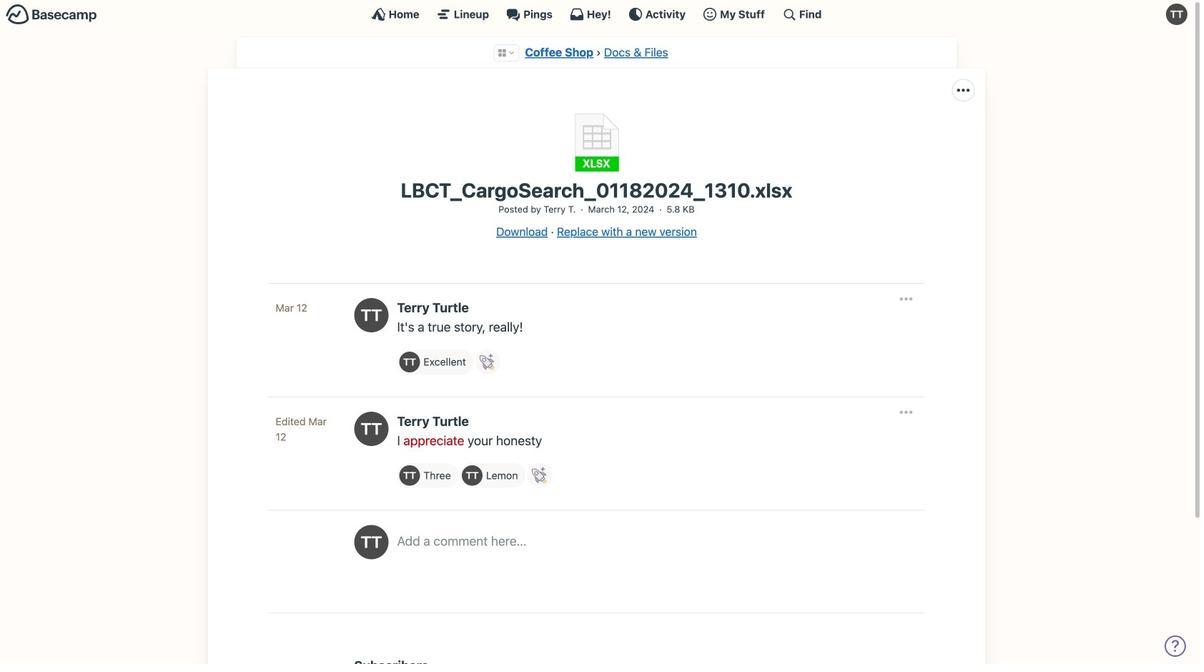 Task type: vqa. For each thing, say whether or not it's contained in the screenshot.
Your
no



Task type: locate. For each thing, give the bounding box(es) containing it.
2 horizontal spatial terry turtle image
[[462, 466, 483, 486]]

terry turtle image
[[400, 352, 420, 373], [354, 412, 389, 446], [462, 466, 483, 486]]

main element
[[0, 0, 1194, 28]]

mar 12 element
[[276, 302, 308, 314], [276, 416, 327, 443]]

terry turtle image inside the terry t. boosted the comment with 'three' element
[[400, 466, 420, 486]]

2 vertical spatial terry turtle image
[[462, 466, 483, 486]]

1 vertical spatial mar 12 element
[[276, 416, 327, 443]]

0 horizontal spatial terry turtle image
[[354, 412, 389, 446]]

1 horizontal spatial terry turtle image
[[400, 352, 420, 373]]

terry t. boosted the comment with 'three' element
[[397, 463, 459, 488]]

terry turtle image
[[1167, 4, 1188, 25], [354, 298, 389, 333], [400, 466, 420, 486], [354, 525, 389, 560]]

0 vertical spatial terry turtle image
[[400, 352, 420, 373]]

1 vertical spatial terry turtle image
[[354, 412, 389, 446]]

1 mar 12 element from the top
[[276, 302, 308, 314]]

switch accounts image
[[6, 4, 97, 26]]

terry turtle image inside terry t. boosted the comment with 'excellent' element
[[400, 352, 420, 373]]

march 12, 2024 element
[[588, 204, 655, 215]]

2 mar 12 element from the top
[[276, 416, 327, 443]]

0 vertical spatial mar 12 element
[[276, 302, 308, 314]]

terry turtle image inside the terry t. boosted the comment with 'lemon' element
[[462, 466, 483, 486]]



Task type: describe. For each thing, give the bounding box(es) containing it.
keyboard shortcut: ⌘ + / image
[[783, 7, 797, 21]]

terry t. boosted the comment with 'lemon' element
[[460, 463, 526, 488]]

terry turtle image for terry t. boosted the comment with 'excellent' element
[[400, 352, 420, 373]]

terry t. boosted the comment with 'excellent' element
[[397, 350, 474, 375]]

mar 12 element for the terry t. boosted the comment with 'three' element
[[276, 416, 327, 443]]

terry turtle image for the terry t. boosted the comment with 'lemon' element at the bottom left
[[462, 466, 483, 486]]

mar 12 element for terry t. boosted the comment with 'excellent' element
[[276, 302, 308, 314]]



